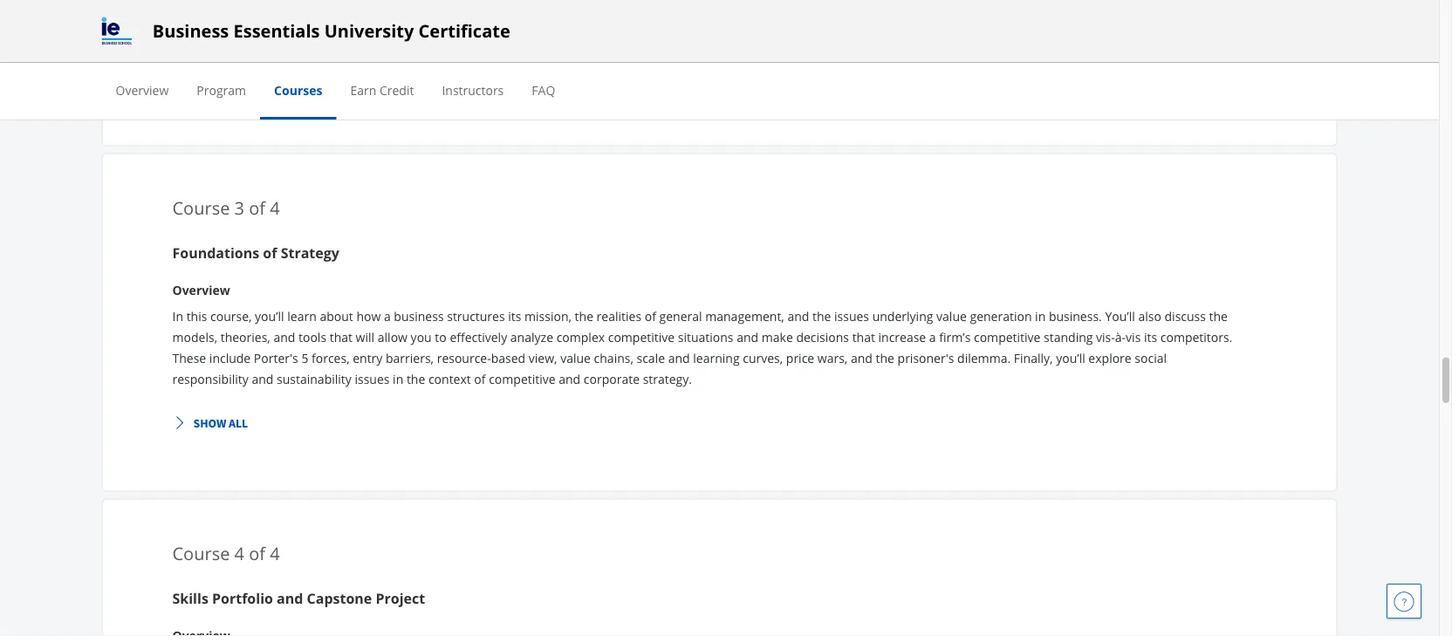 Task type: locate. For each thing, give the bounding box(es) containing it.
faq
[[532, 82, 556, 98]]

strategy.
[[643, 371, 692, 387]]

firm's
[[940, 329, 971, 346]]

curves,
[[743, 350, 783, 366]]

of
[[253, 18, 264, 35], [249, 196, 265, 220], [263, 243, 277, 262], [645, 308, 656, 325], [474, 371, 486, 387], [249, 542, 265, 566]]

1 vertical spatial in
[[393, 371, 404, 387]]

sustainability down 5
[[277, 371, 352, 387]]

0 vertical spatial issues
[[835, 308, 870, 325]]

social and environmental sustainability
[[194, 39, 417, 56]]

to
[[435, 329, 447, 346]]

course up skills
[[172, 542, 230, 566]]

1 vertical spatial its
[[1145, 329, 1158, 346]]

0 vertical spatial course
[[172, 196, 230, 220]]

0 horizontal spatial you'll
[[255, 308, 284, 325]]

3
[[235, 196, 244, 220]]

these
[[172, 350, 206, 366]]

competitive
[[608, 329, 675, 346], [974, 329, 1041, 346], [489, 371, 556, 387]]

finally,
[[1014, 350, 1053, 366]]

marketing
[[267, 18, 325, 35]]

that left 'increase'
[[853, 329, 876, 346]]

and right wars,
[[851, 350, 873, 366]]

credit
[[380, 82, 414, 98]]

how
[[357, 308, 381, 325]]

sustainability inside in this course, you'll learn about how a business structures its mission, the realities of general management, and the issues underlying value generation in business. you'll also discuss the models, theories, and tools that will allow you to effectively analyze complex competitive situations and make decisions that increase a firm's competitive standing vis-à-vis its competitors. these include porter's 5 forces, entry barriers, resource-based view, value chains, scale and learning curves, price wars, and the prisoner's dilemma. finally, you'll explore social responsibility and sustainability issues in the context of competitive and corporate strategy.
[[277, 371, 352, 387]]

in down barriers,
[[393, 371, 404, 387]]

issues down entry
[[355, 371, 390, 387]]

allow
[[378, 329, 408, 346]]

program link
[[197, 82, 246, 98]]

complex
[[557, 329, 605, 346]]

and up make
[[788, 308, 810, 325]]

instructors
[[442, 82, 504, 98]]

in
[[1036, 308, 1046, 325], [393, 371, 404, 387]]

course 3 of 4
[[172, 196, 280, 220]]

that down "about"
[[330, 329, 353, 346]]

5
[[302, 350, 309, 366]]

1 that from the left
[[330, 329, 353, 346]]

of down resource-
[[474, 371, 486, 387]]

of up portfolio
[[249, 542, 265, 566]]

course for course 3 of 4
[[172, 196, 230, 220]]

4 for 3
[[270, 196, 280, 220]]

à-
[[1116, 329, 1126, 346]]

course for course 4 of 4
[[172, 542, 230, 566]]

resource-
[[437, 350, 491, 366]]

0 horizontal spatial its
[[508, 308, 522, 325]]

4 for 4
[[270, 542, 280, 566]]

entry
[[353, 350, 383, 366]]

foundations of strategy
[[172, 243, 340, 262]]

this
[[187, 308, 207, 325]]

dilemma.
[[958, 350, 1011, 366]]

the down barriers,
[[407, 371, 425, 387]]

the up the competitors.
[[1210, 308, 1228, 325]]

2 course from the top
[[172, 542, 230, 566]]

0 vertical spatial its
[[508, 308, 522, 325]]

show all button
[[165, 407, 255, 439]]

0 horizontal spatial competitive
[[489, 371, 556, 387]]

the up "decisions"
[[813, 308, 832, 325]]

a up the prisoner's at the right of the page
[[930, 329, 937, 346]]

overview down ie business school icon
[[116, 82, 169, 98]]

0 horizontal spatial value
[[561, 350, 591, 366]]

1 vertical spatial overview
[[172, 282, 230, 298]]

of right principles
[[253, 18, 264, 35]]

course
[[172, 196, 230, 220], [172, 542, 230, 566]]

standing
[[1044, 329, 1093, 346]]

4 up 'skills portfolio and capstone project'
[[270, 542, 280, 566]]

will
[[356, 329, 375, 346]]

context
[[429, 371, 471, 387]]

and down porter's
[[252, 371, 274, 387]]

1 horizontal spatial in
[[1036, 308, 1046, 325]]

0 horizontal spatial a
[[384, 308, 391, 325]]

social
[[194, 39, 227, 56]]

price
[[786, 350, 815, 366]]

university
[[324, 19, 414, 43]]

the
[[575, 308, 594, 325], [813, 308, 832, 325], [1210, 308, 1228, 325], [876, 350, 895, 366], [407, 371, 425, 387]]

course left 3
[[172, 196, 230, 220]]

earn credit
[[350, 82, 414, 98]]

sustainability
[[342, 39, 417, 56], [277, 371, 352, 387]]

1 vertical spatial issues
[[355, 371, 390, 387]]

business.
[[1049, 308, 1103, 325]]

management,
[[706, 308, 785, 325]]

and right portfolio
[[277, 589, 303, 607]]

competitive up scale at bottom left
[[608, 329, 675, 346]]

you'll up theories,
[[255, 308, 284, 325]]

courses link
[[274, 82, 323, 98]]

portfolio
[[212, 589, 273, 607]]

principles
[[194, 18, 249, 35]]

1 vertical spatial you'll
[[1057, 350, 1086, 366]]

learning
[[693, 350, 740, 366]]

1 horizontal spatial that
[[853, 329, 876, 346]]

1 horizontal spatial a
[[930, 329, 937, 346]]

course 4 of 4
[[172, 542, 280, 566]]

issues
[[835, 308, 870, 325], [355, 371, 390, 387]]

barriers,
[[386, 350, 434, 366]]

1 horizontal spatial you'll
[[1057, 350, 1086, 366]]

about
[[320, 308, 353, 325]]

vis
[[1126, 329, 1141, 346]]

4 right 3
[[270, 196, 280, 220]]

1 horizontal spatial issues
[[835, 308, 870, 325]]

competitive down generation
[[974, 329, 1041, 346]]

and
[[230, 39, 252, 56], [788, 308, 810, 325], [274, 329, 295, 346], [737, 329, 759, 346], [669, 350, 690, 366], [851, 350, 873, 366], [252, 371, 274, 387], [559, 371, 581, 387], [277, 589, 303, 607]]

0 vertical spatial overview
[[116, 82, 169, 98]]

earn credit link
[[350, 82, 414, 98]]

its up the analyze
[[508, 308, 522, 325]]

learn
[[287, 308, 317, 325]]

0 horizontal spatial that
[[330, 329, 353, 346]]

a right how
[[384, 308, 391, 325]]

view,
[[529, 350, 558, 366]]

its
[[508, 308, 522, 325], [1145, 329, 1158, 346]]

sustainability up earn credit link
[[342, 39, 417, 56]]

you'll down standing
[[1057, 350, 1086, 366]]

wars,
[[818, 350, 848, 366]]

in up standing
[[1036, 308, 1046, 325]]

0 vertical spatial in
[[1036, 308, 1046, 325]]

0 horizontal spatial issues
[[355, 371, 390, 387]]

value down 'complex'
[[561, 350, 591, 366]]

you
[[411, 329, 432, 346]]

1 vertical spatial sustainability
[[277, 371, 352, 387]]

social
[[1135, 350, 1167, 366]]

responsibility
[[172, 371, 249, 387]]

overview up this
[[172, 282, 230, 298]]

4
[[270, 196, 280, 220], [235, 542, 244, 566], [270, 542, 280, 566]]

scale
[[637, 350, 665, 366]]

0 horizontal spatial overview
[[116, 82, 169, 98]]

competitive down the based
[[489, 371, 556, 387]]

program
[[197, 82, 246, 98]]

0 vertical spatial value
[[937, 308, 967, 325]]

1 course from the top
[[172, 196, 230, 220]]

that
[[330, 329, 353, 346], [853, 329, 876, 346]]

you'll
[[255, 308, 284, 325], [1057, 350, 1086, 366]]

competitors.
[[1161, 329, 1233, 346]]

of right 3
[[249, 196, 265, 220]]

a
[[384, 308, 391, 325], [930, 329, 937, 346]]

and up porter's
[[274, 329, 295, 346]]

1 vertical spatial a
[[930, 329, 937, 346]]

2 horizontal spatial competitive
[[974, 329, 1041, 346]]

issues up "decisions"
[[835, 308, 870, 325]]

business
[[394, 308, 444, 325]]

value up firm's
[[937, 308, 967, 325]]

and up strategy.
[[669, 350, 690, 366]]

its right vis
[[1145, 329, 1158, 346]]

in
[[172, 308, 183, 325]]

1 vertical spatial course
[[172, 542, 230, 566]]

certificate menu element
[[102, 63, 1338, 120]]



Task type: describe. For each thing, give the bounding box(es) containing it.
chains,
[[594, 350, 634, 366]]

increase
[[879, 329, 927, 346]]

faq link
[[532, 82, 556, 98]]

explore
[[1089, 350, 1132, 366]]

business essentials university certificate
[[153, 19, 511, 43]]

strategy
[[281, 243, 340, 262]]

4 up portfolio
[[235, 542, 244, 566]]

2 that from the left
[[853, 329, 876, 346]]

discuss
[[1165, 308, 1207, 325]]

forces,
[[312, 350, 350, 366]]

ie business school image
[[102, 17, 132, 45]]

overview inside certificate menu "element"
[[116, 82, 169, 98]]

business
[[153, 19, 229, 43]]

earn
[[350, 82, 377, 98]]

skills portfolio and capstone project
[[172, 589, 425, 607]]

decisions
[[797, 329, 850, 346]]

vis-
[[1097, 329, 1116, 346]]

all
[[229, 415, 248, 431]]

underlying
[[873, 308, 934, 325]]

instructors link
[[442, 82, 504, 98]]

1 horizontal spatial its
[[1145, 329, 1158, 346]]

0 vertical spatial you'll
[[255, 308, 284, 325]]

general
[[660, 308, 702, 325]]

show
[[193, 415, 226, 431]]

overview link
[[116, 82, 169, 98]]

1 horizontal spatial overview
[[172, 282, 230, 298]]

structures
[[447, 308, 505, 325]]

include
[[209, 350, 251, 366]]

based
[[491, 350, 526, 366]]

and down principles of marketing
[[230, 39, 252, 56]]

make
[[762, 329, 793, 346]]

you'll
[[1106, 308, 1136, 325]]

help center image
[[1394, 591, 1415, 612]]

models,
[[172, 329, 217, 346]]

and left corporate
[[559, 371, 581, 387]]

prisoner's
[[898, 350, 955, 366]]

1 horizontal spatial competitive
[[608, 329, 675, 346]]

foundations
[[172, 243, 259, 262]]

effectively
[[450, 329, 507, 346]]

0 vertical spatial a
[[384, 308, 391, 325]]

skills
[[172, 589, 209, 607]]

porter's
[[254, 350, 298, 366]]

and down management,
[[737, 329, 759, 346]]

of left the 'strategy'
[[263, 243, 277, 262]]

essentials
[[234, 19, 320, 43]]

theories,
[[221, 329, 270, 346]]

realities
[[597, 308, 642, 325]]

generation
[[970, 308, 1032, 325]]

certificate
[[419, 19, 511, 43]]

0 vertical spatial sustainability
[[342, 39, 417, 56]]

course,
[[210, 308, 252, 325]]

in this course, you'll learn about how a business structures its mission, the realities of general management, and the issues underlying value generation in business. you'll also discuss the models, theories, and tools that will allow you to effectively analyze complex competitive situations and make decisions that increase a firm's competitive standing vis-à-vis its competitors. these include porter's 5 forces, entry barriers, resource-based view, value chains, scale and learning curves, price wars, and the prisoner's dilemma. finally, you'll explore social responsibility and sustainability issues in the context of competitive and corporate strategy.
[[172, 308, 1233, 387]]

corporate
[[584, 371, 640, 387]]

environmental
[[255, 39, 339, 56]]

show all
[[193, 415, 248, 431]]

capstone
[[307, 589, 372, 607]]

mission,
[[525, 308, 572, 325]]

1 horizontal spatial value
[[937, 308, 967, 325]]

the up 'complex'
[[575, 308, 594, 325]]

analyze
[[511, 329, 554, 346]]

1 vertical spatial value
[[561, 350, 591, 366]]

principles of marketing
[[194, 18, 325, 35]]

also
[[1139, 308, 1162, 325]]

the down 'increase'
[[876, 350, 895, 366]]

project
[[376, 589, 425, 607]]

tools
[[299, 329, 327, 346]]

of left general on the left of page
[[645, 308, 656, 325]]

0 horizontal spatial in
[[393, 371, 404, 387]]

situations
[[678, 329, 734, 346]]



Task type: vqa. For each thing, say whether or not it's contained in the screenshot.
group at the left bottom
no



